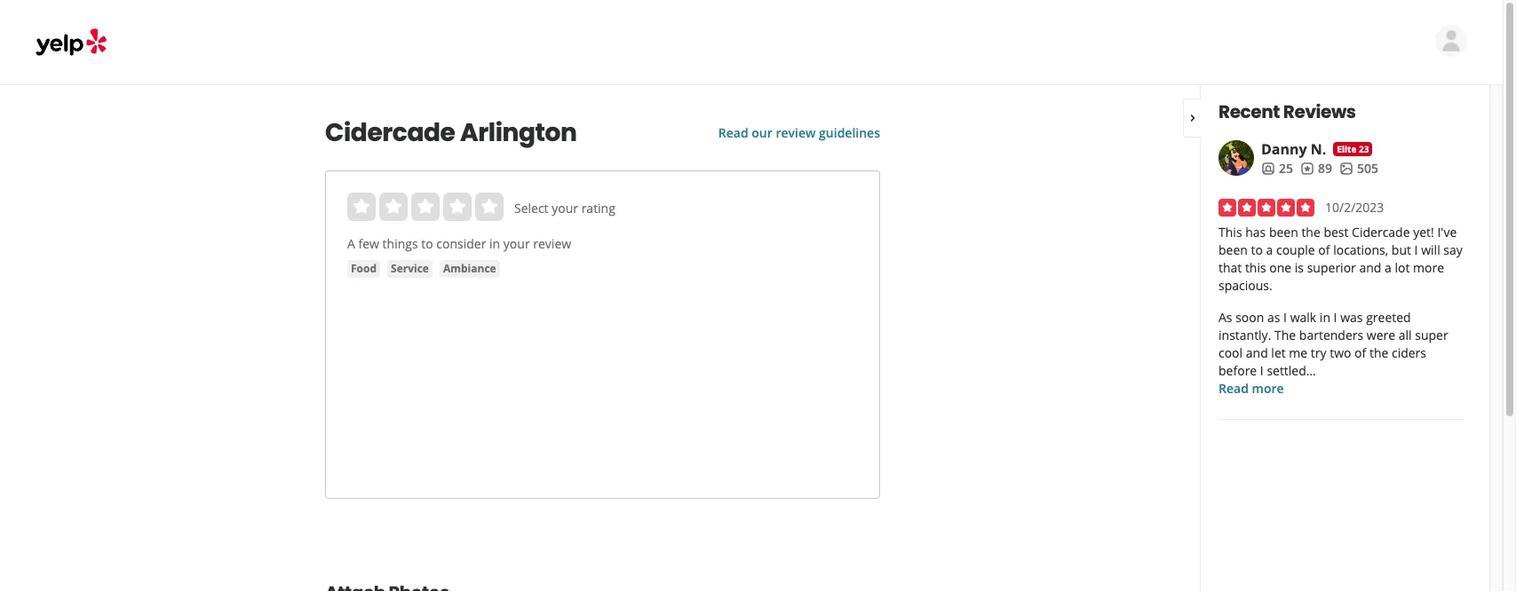 Task type: vqa. For each thing, say whether or not it's contained in the screenshot.
first hotels link from the top of the page
no



Task type: describe. For each thing, give the bounding box(es) containing it.
that
[[1219, 259, 1242, 276]]

in for walk
[[1320, 309, 1331, 326]]

23
[[1359, 143, 1370, 155]]

i inside this has been the best cidercade yet! i've been to a couple of locations, but i will say that this one is superior and a lot more spacious.
[[1415, 242, 1419, 259]]

this
[[1246, 259, 1267, 276]]

16 photos v2 image
[[1340, 162, 1354, 176]]

the inside this has been the best cidercade yet! i've been to a couple of locations, but i will say that this one is superior and a lot more spacious.
[[1302, 224, 1321, 241]]

the
[[1275, 327, 1297, 344]]

danny n.
[[1262, 140, 1327, 159]]

cidercade arlington link
[[325, 116, 676, 150]]

rating element
[[347, 193, 504, 221]]

0 horizontal spatial been
[[1219, 242, 1248, 259]]

rating
[[582, 200, 616, 217]]

select
[[514, 200, 549, 217]]

1 vertical spatial your
[[504, 235, 530, 252]]

more
[[1414, 259, 1445, 276]]

of inside this has been the best cidercade yet! i've been to a couple of locations, but i will say that this one is superior and a lot more spacious.
[[1319, 242, 1331, 259]]

and inside this has been the best cidercade yet! i've been to a couple of locations, but i will say that this one is superior and a lot more spacious.
[[1360, 259, 1382, 276]]

soon
[[1236, 309, 1265, 326]]

this has been the best cidercade yet! i've been to a couple of locations, but i will say that this one is superior and a lot more spacious.
[[1219, 224, 1463, 294]]

0 vertical spatial your
[[552, 200, 578, 217]]

16 friends v2 image
[[1262, 162, 1276, 176]]

the inside the as soon as i walk in i was greeted instantly. the bartenders were all super cool and let me try two of the ciders before i settled…
[[1370, 345, 1389, 362]]

elite 23
[[1338, 143, 1370, 155]]

me
[[1290, 345, 1308, 362]]

of inside the as soon as i walk in i was greeted instantly. the bartenders were all super cool and let me try two of the ciders before i settled…
[[1355, 345, 1367, 362]]

brad k. image
[[1436, 25, 1468, 57]]

lot
[[1395, 259, 1410, 276]]

0 horizontal spatial a
[[1267, 242, 1274, 259]]

cidercade arlington
[[325, 116, 577, 150]]

10/2/2023
[[1326, 199, 1385, 216]]

two
[[1330, 345, 1352, 362]]

this
[[1219, 224, 1243, 241]]

i left was
[[1334, 309, 1338, 326]]

best
[[1324, 224, 1349, 241]]

super
[[1416, 327, 1449, 344]]

let
[[1272, 345, 1286, 362]]

superior
[[1308, 259, 1357, 276]]

5 star rating image
[[1219, 199, 1315, 217]]

505
[[1358, 160, 1379, 177]]

locations,
[[1334, 242, 1389, 259]]

cidercade inside this has been the best cidercade yet! i've been to a couple of locations, but i will say that this one is superior and a lot more spacious.
[[1352, 224, 1411, 241]]

settled…
[[1267, 363, 1317, 379]]

few
[[359, 235, 379, 252]]

food
[[351, 261, 377, 276]]

was
[[1341, 309, 1363, 326]]

our
[[752, 124, 773, 141]]

i've
[[1438, 224, 1457, 241]]

i right as
[[1284, 309, 1287, 326]]

were
[[1367, 327, 1396, 344]]

read our review guidelines
[[719, 124, 881, 141]]

0 horizontal spatial cidercade
[[325, 116, 455, 150]]

89
[[1319, 160, 1333, 177]]

yet!
[[1414, 224, 1435, 241]]

ciders
[[1392, 345, 1427, 362]]

one
[[1270, 259, 1292, 276]]

but
[[1392, 242, 1412, 259]]

read our review guidelines link
[[719, 124, 881, 141]]

danny
[[1262, 140, 1308, 159]]



Task type: locate. For each thing, give the bounding box(es) containing it.
and
[[1360, 259, 1382, 276], [1246, 345, 1269, 362]]

i right "before"
[[1261, 363, 1264, 379]]

25
[[1279, 160, 1294, 177]]

cidercade up "locations,"
[[1352, 224, 1411, 241]]

been up couple
[[1270, 224, 1299, 241]]

and down "locations,"
[[1360, 259, 1382, 276]]

None radio
[[379, 193, 408, 221], [411, 193, 440, 221], [443, 193, 472, 221], [379, 193, 408, 221], [411, 193, 440, 221], [443, 193, 472, 221]]

the
[[1302, 224, 1321, 241], [1370, 345, 1389, 362]]

in for consider
[[490, 235, 500, 252]]

greeted
[[1367, 309, 1412, 326]]

i
[[1415, 242, 1419, 259], [1284, 309, 1287, 326], [1334, 309, 1338, 326], [1261, 363, 1264, 379]]

0 vertical spatial been
[[1270, 224, 1299, 241]]

ambiance
[[443, 261, 496, 276]]

in right consider
[[490, 235, 500, 252]]

1 horizontal spatial to
[[1252, 242, 1263, 259]]

instantly.
[[1219, 327, 1272, 344]]

0 vertical spatial cidercade
[[325, 116, 455, 150]]

read
[[719, 124, 749, 141]]

in inside the as soon as i walk in i was greeted instantly. the bartenders were all super cool and let me try two of the ciders before i settled…
[[1320, 309, 1331, 326]]

try
[[1311, 345, 1327, 362]]

elite
[[1338, 143, 1357, 155]]

is
[[1295, 259, 1304, 276]]

photo of danny n. image
[[1219, 140, 1255, 176]]

1 horizontal spatial in
[[1320, 309, 1331, 326]]

consider
[[437, 235, 486, 252]]

close sidebar icon image
[[1186, 111, 1200, 125], [1186, 111, 1200, 125]]

your
[[552, 200, 578, 217], [504, 235, 530, 252]]

0 horizontal spatial to
[[421, 235, 433, 252]]

0 vertical spatial and
[[1360, 259, 1382, 276]]

cidercade up rating element
[[325, 116, 455, 150]]

couple
[[1277, 242, 1316, 259]]

a few things to consider in your review
[[347, 235, 571, 252]]

0 vertical spatial the
[[1302, 224, 1321, 241]]

recent
[[1219, 100, 1280, 124]]

as
[[1268, 309, 1281, 326]]

0 vertical spatial in
[[490, 235, 500, 252]]

been
[[1270, 224, 1299, 241], [1219, 242, 1248, 259]]

None radio
[[347, 193, 376, 221], [475, 193, 504, 221], [347, 193, 376, 221], [475, 193, 504, 221]]

1 horizontal spatial cidercade
[[1352, 224, 1411, 241]]

bartenders
[[1300, 327, 1364, 344]]

recent reviews
[[1219, 100, 1356, 124]]

reviews
[[1284, 100, 1356, 124]]

0 horizontal spatial and
[[1246, 345, 1269, 362]]

the down were
[[1370, 345, 1389, 362]]

1 vertical spatial a
[[1385, 259, 1392, 276]]

to up this
[[1252, 242, 1263, 259]]

as soon as i walk in i was greeted instantly. the bartenders were all super cool and let me try two of the ciders before i settled…
[[1219, 309, 1449, 379]]

1 vertical spatial in
[[1320, 309, 1331, 326]]

to inside this has been the best cidercade yet! i've been to a couple of locations, but i will say that this one is superior and a lot more spacious.
[[1252, 242, 1263, 259]]

your down select
[[504, 235, 530, 252]]

say
[[1444, 242, 1463, 259]]

friends element
[[1262, 160, 1294, 178]]

a
[[1267, 242, 1274, 259], [1385, 259, 1392, 276]]

elite 23 link
[[1334, 142, 1373, 156]]

a up one
[[1267, 242, 1274, 259]]

has
[[1246, 224, 1266, 241]]

0 horizontal spatial your
[[504, 235, 530, 252]]

the up couple
[[1302, 224, 1321, 241]]

1 horizontal spatial review
[[776, 124, 816, 141]]

of up superior
[[1319, 242, 1331, 259]]

arlington
[[460, 116, 577, 150]]

0 vertical spatial review
[[776, 124, 816, 141]]

0 horizontal spatial in
[[490, 235, 500, 252]]

before
[[1219, 363, 1257, 379]]

cool
[[1219, 345, 1243, 362]]

16 review v2 image
[[1301, 162, 1315, 176]]

been down the this
[[1219, 242, 1248, 259]]

1 horizontal spatial the
[[1370, 345, 1389, 362]]

and inside the as soon as i walk in i was greeted instantly. the bartenders were all super cool and let me try two of the ciders before i settled…
[[1246, 345, 1269, 362]]

service
[[391, 261, 429, 276]]

of
[[1319, 242, 1331, 259], [1355, 345, 1367, 362]]

to right things
[[421, 235, 433, 252]]

review right our
[[776, 124, 816, 141]]

1 horizontal spatial and
[[1360, 259, 1382, 276]]

reviews element
[[1301, 160, 1333, 178]]

guidelines
[[819, 124, 881, 141]]

review
[[776, 124, 816, 141], [533, 235, 571, 252]]

and down instantly.
[[1246, 345, 1269, 362]]

n.
[[1311, 140, 1327, 159]]

things
[[383, 235, 418, 252]]

1 horizontal spatial your
[[552, 200, 578, 217]]

1 vertical spatial review
[[533, 235, 571, 252]]

photos element
[[1340, 160, 1379, 178]]

0 horizontal spatial the
[[1302, 224, 1321, 241]]

0 vertical spatial of
[[1319, 242, 1331, 259]]

1 horizontal spatial a
[[1385, 259, 1392, 276]]

1 vertical spatial and
[[1246, 345, 1269, 362]]

review down select your rating at the top of page
[[533, 235, 571, 252]]

1 vertical spatial of
[[1355, 345, 1367, 362]]

of right two
[[1355, 345, 1367, 362]]

1 vertical spatial cidercade
[[1352, 224, 1411, 241]]

a
[[347, 235, 355, 252]]

a left lot
[[1385, 259, 1392, 276]]

in up 'bartenders'
[[1320, 309, 1331, 326]]

in
[[490, 235, 500, 252], [1320, 309, 1331, 326]]

0 horizontal spatial review
[[533, 235, 571, 252]]

all
[[1399, 327, 1412, 344]]

spacious.
[[1219, 277, 1273, 294]]

select your rating
[[514, 200, 616, 217]]

to
[[421, 235, 433, 252], [1252, 242, 1263, 259]]

1 horizontal spatial been
[[1270, 224, 1299, 241]]

1 vertical spatial been
[[1219, 242, 1248, 259]]

0 vertical spatial a
[[1267, 242, 1274, 259]]

walk
[[1291, 309, 1317, 326]]

will
[[1422, 242, 1441, 259]]

i left the 'will'
[[1415, 242, 1419, 259]]

0 horizontal spatial of
[[1319, 242, 1331, 259]]

cidercade
[[325, 116, 455, 150], [1352, 224, 1411, 241]]

1 vertical spatial the
[[1370, 345, 1389, 362]]

as
[[1219, 309, 1233, 326]]

your left rating
[[552, 200, 578, 217]]

1 horizontal spatial of
[[1355, 345, 1367, 362]]



